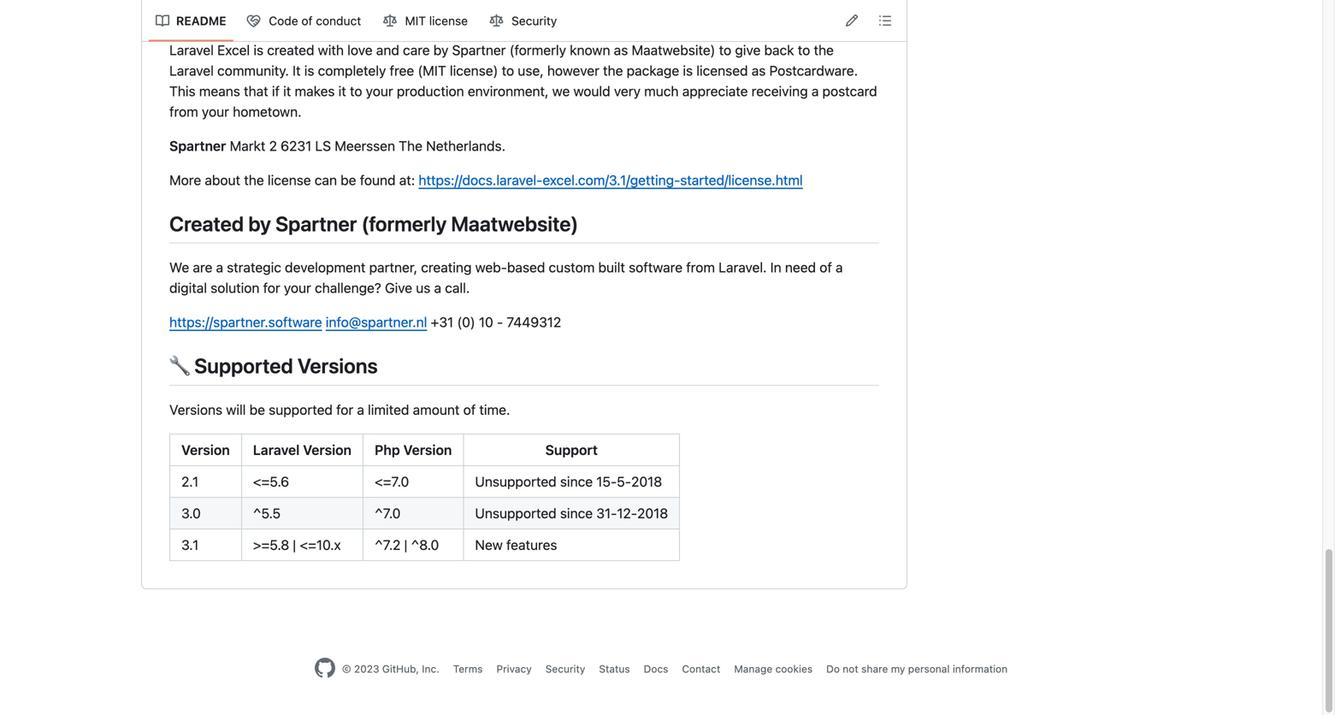 Task type: describe. For each thing, give the bounding box(es) containing it.
0 vertical spatial security link
[[483, 7, 565, 35]]

call.
[[445, 280, 470, 296]]

status link
[[599, 663, 630, 675]]

1 horizontal spatial of
[[463, 401, 476, 418]]

meerssen
[[335, 138, 395, 154]]

new
[[475, 537, 503, 553]]

love
[[348, 42, 373, 58]]

give
[[385, 280, 412, 296]]

a right the are
[[216, 259, 223, 276]]

custom
[[549, 259, 595, 276]]

code of conduct image
[[247, 14, 261, 28]]

more about the license can be found at: https://docs.laravel-excel.com/3.1/getting-started/license.html
[[169, 172, 803, 188]]

we are a strategic development partner, creating web-based custom built software from laravel. in need of a digital solution for your challenge? give us a call.
[[169, 259, 843, 296]]

https://docs.laravel-
[[419, 172, 543, 188]]

this
[[169, 83, 196, 99]]

🔧 supported versions
[[169, 354, 378, 378]]

ls
[[315, 138, 331, 154]]

outline image
[[879, 14, 892, 27]]

a right need
[[836, 259, 843, 276]]

care
[[403, 42, 430, 58]]

1 it from the left
[[283, 83, 291, 99]]

based
[[507, 259, 545, 276]]

©
[[342, 663, 351, 675]]

2018 for unsupported since 31-12-2018
[[637, 505, 668, 521]]

very
[[614, 83, 641, 99]]

info@spartner.nl link
[[326, 314, 427, 330]]

it
[[293, 62, 301, 79]]

completely
[[318, 62, 386, 79]]

1 vertical spatial laravel
[[169, 62, 214, 79]]

readme link
[[149, 7, 233, 35]]

3.0
[[181, 505, 201, 521]]

laravel.
[[719, 259, 767, 276]]

<=7.0
[[375, 473, 409, 490]]

^8.0
[[411, 537, 439, 553]]

0 horizontal spatial license
[[268, 172, 311, 188]]

however
[[547, 62, 600, 79]]

spartner inside laravel excel is created with love and care by spartner (formerly known as maatwebsite) to give back to the laravel community. it is completely free (mit license) to use, however the package is licensed as postcardware. this means that if it makes it to your production environment, we would very much appreciate receiving a postcard from your hometown.
[[452, 42, 506, 58]]

0 horizontal spatial spartner
[[169, 138, 226, 154]]

0 horizontal spatial by
[[248, 212, 271, 236]]

5-
[[617, 473, 631, 490]]

1 vertical spatial versions
[[169, 401, 223, 418]]

built
[[598, 259, 625, 276]]

to up licensed on the top right of page
[[719, 42, 732, 58]]

that
[[244, 83, 268, 99]]

2 horizontal spatial is
[[683, 62, 693, 79]]

edit file image
[[845, 14, 859, 27]]

do not share my personal information button
[[827, 661, 1008, 677]]

+31
[[431, 314, 454, 330]]

homepage image
[[315, 658, 335, 678]]

digital
[[169, 280, 207, 296]]

makes
[[295, 83, 335, 99]]

the
[[399, 138, 423, 154]]

strategic
[[227, 259, 281, 276]]

since for 31-
[[560, 505, 593, 521]]

laravel version
[[253, 442, 352, 458]]

a inside laravel excel is created with love and care by spartner (formerly known as maatwebsite) to give back to the laravel community. it is completely free (mit license) to use, however the package is licensed as postcardware. this means that if it makes it to your production environment, we would very much appreciate receiving a postcard from your hometown.
[[812, 83, 819, 99]]

for inside we are a strategic development partner, creating web-based custom built software from laravel. in need of a digital solution for your challenge? give us a call.
[[263, 280, 280, 296]]

to down completely
[[350, 83, 362, 99]]

0 horizontal spatial (formerly
[[361, 212, 447, 236]]

^7.2 | ^8.0
[[375, 537, 439, 553]]

| for ^7.2
[[404, 537, 408, 553]]

1 horizontal spatial the
[[603, 62, 623, 79]]

excel
[[217, 42, 250, 58]]

license)
[[450, 62, 498, 79]]

10
[[479, 314, 493, 330]]

1 horizontal spatial is
[[304, 62, 314, 79]]

(mit
[[418, 62, 446, 79]]

postcardware.
[[770, 62, 858, 79]]

since for 15-
[[560, 473, 593, 490]]

postcard
[[823, 83, 878, 99]]

features
[[507, 537, 557, 553]]

1 horizontal spatial versions
[[298, 354, 378, 378]]

challenge?
[[315, 280, 381, 296]]

will
[[226, 401, 246, 418]]

supported
[[194, 354, 293, 378]]

created
[[169, 212, 244, 236]]

^7.0
[[375, 505, 401, 521]]

found
[[360, 172, 396, 188]]

1 horizontal spatial as
[[752, 62, 766, 79]]

1 vertical spatial security
[[546, 663, 586, 675]]

contact link
[[682, 663, 721, 675]]

0 vertical spatial your
[[366, 83, 393, 99]]

code
[[269, 14, 298, 28]]

from inside laravel excel is created with love and care by spartner (formerly known as maatwebsite) to give back to the laravel community. it is completely free (mit license) to use, however the package is licensed as postcardware. this means that if it makes it to your production environment, we would very much appreciate receiving a postcard from your hometown.
[[169, 103, 198, 120]]

information
[[953, 663, 1008, 675]]

2.1
[[181, 473, 199, 490]]

1 horizontal spatial for
[[336, 401, 354, 418]]

versions will be supported for a limited amount of time.
[[169, 401, 510, 418]]

(0)
[[457, 314, 475, 330]]

markt
[[230, 138, 266, 154]]

development
[[285, 259, 366, 276]]

2023
[[354, 663, 379, 675]]

unsupported for unsupported since 31-12-2018
[[475, 505, 557, 521]]

production
[[397, 83, 464, 99]]

inc.
[[422, 663, 440, 675]]

1 horizontal spatial license
[[429, 14, 468, 28]]

created
[[267, 42, 314, 58]]

31-
[[597, 505, 617, 521]]

<=5.6
[[253, 473, 289, 490]]

0 horizontal spatial the
[[244, 172, 264, 188]]

docs
[[644, 663, 669, 675]]

https://spartner.software info@spartner.nl +31 (0) 10 - 7449312
[[169, 314, 561, 330]]

0 horizontal spatial is
[[254, 42, 264, 58]]

unsupported for unsupported since 15-5-2018
[[475, 473, 557, 490]]

1 vertical spatial your
[[202, 103, 229, 120]]

15-
[[597, 473, 617, 490]]

a right us
[[434, 280, 442, 296]]

licensed
[[697, 62, 748, 79]]

to up 'environment,'
[[502, 62, 514, 79]]

1 vertical spatial security link
[[546, 663, 586, 675]]

give
[[735, 42, 761, 58]]

status
[[599, 663, 630, 675]]



Task type: locate. For each thing, give the bounding box(es) containing it.
my
[[891, 663, 906, 675]]

excel.com/3.1/getting-
[[543, 172, 680, 188]]

php version
[[375, 442, 452, 458]]

since left 31-
[[560, 505, 593, 521]]

2018 up 12-
[[631, 473, 662, 490]]

community.
[[217, 62, 289, 79]]

1 horizontal spatial law image
[[490, 14, 504, 28]]

as
[[614, 42, 628, 58], [752, 62, 766, 79]]

laravel
[[169, 42, 214, 58], [169, 62, 214, 79], [253, 442, 300, 458]]

1 vertical spatial as
[[752, 62, 766, 79]]

^5.5
[[253, 505, 281, 521]]

version
[[181, 442, 230, 458], [303, 442, 352, 458], [403, 442, 452, 458]]

security link left status link
[[546, 663, 586, 675]]

law image for mit license
[[383, 14, 397, 28]]

0 vertical spatial (formerly
[[510, 42, 566, 58]]

it down completely
[[339, 83, 346, 99]]

license
[[429, 14, 468, 28], [268, 172, 311, 188]]

it right if
[[283, 83, 291, 99]]

0 horizontal spatial for
[[263, 280, 280, 296]]

a left limited
[[357, 401, 364, 418]]

| right ^7.2
[[404, 537, 408, 553]]

from inside we are a strategic development partner, creating web-based custom built software from laravel. in need of a digital solution for your challenge? give us a call.
[[686, 259, 715, 276]]

0 vertical spatial unsupported
[[475, 473, 557, 490]]

0 vertical spatial versions
[[298, 354, 378, 378]]

(formerly up use,
[[510, 42, 566, 58]]

1 horizontal spatial by
[[434, 42, 449, 58]]

creating
[[421, 259, 472, 276]]

2 version from the left
[[303, 442, 352, 458]]

privacy link
[[497, 663, 532, 675]]

of inside we are a strategic development partner, creating web-based custom built software from laravel. in need of a digital solution for your challenge? give us a call.
[[820, 259, 832, 276]]

from down this
[[169, 103, 198, 120]]

security left status link
[[546, 663, 586, 675]]

the up postcardware.
[[814, 42, 834, 58]]

1 vertical spatial for
[[336, 401, 354, 418]]

0 vertical spatial spartner
[[452, 42, 506, 58]]

1 horizontal spatial version
[[303, 442, 352, 458]]

of inside code of conduct link
[[302, 14, 313, 28]]

2
[[269, 138, 277, 154]]

is up community.
[[254, 42, 264, 58]]

it
[[283, 83, 291, 99], [339, 83, 346, 99]]

0 horizontal spatial from
[[169, 103, 198, 120]]

1 horizontal spatial it
[[339, 83, 346, 99]]

laravel down readme "link"
[[169, 42, 214, 58]]

we
[[552, 83, 570, 99]]

readme
[[176, 14, 226, 28]]

maatwebsite) up based
[[451, 212, 579, 236]]

your inside we are a strategic development partner, creating web-based custom built software from laravel. in need of a digital solution for your challenge? give us a call.
[[284, 280, 311, 296]]

maatwebsite) up package
[[632, 42, 716, 58]]

for left limited
[[336, 401, 354, 418]]

about
[[205, 172, 240, 188]]

php
[[375, 442, 400, 458]]

as right known
[[614, 42, 628, 58]]

1 horizontal spatial |
[[404, 537, 408, 553]]

license right mit
[[429, 14, 468, 28]]

from left laravel.
[[686, 259, 715, 276]]

https://spartner.software
[[169, 314, 322, 330]]

2 it from the left
[[339, 83, 346, 99]]

2 vertical spatial the
[[244, 172, 264, 188]]

docs link
[[644, 663, 669, 675]]

<=10.x
[[300, 537, 341, 553]]

privacy
[[497, 663, 532, 675]]

maatwebsite) inside laravel excel is created with love and care by spartner (formerly known as maatwebsite) to give back to the laravel community. it is completely free (mit license) to use, however the package is licensed as postcardware. this means that if it makes it to your production environment, we would very much appreciate receiving a postcard from your hometown.
[[632, 42, 716, 58]]

1 horizontal spatial your
[[284, 280, 311, 296]]

law image for security
[[490, 14, 504, 28]]

law image
[[383, 14, 397, 28], [490, 14, 504, 28]]

a down postcardware.
[[812, 83, 819, 99]]

https://docs.laravel-excel.com/3.1/getting-started/license.html link
[[419, 172, 803, 188]]

of right need
[[820, 259, 832, 276]]

laravel for laravel version
[[253, 442, 300, 458]]

| right >=5.8
[[293, 537, 296, 553]]

1 vertical spatial license
[[268, 172, 311, 188]]

since left 15-
[[560, 473, 593, 490]]

version for php version
[[403, 442, 452, 458]]

0 vertical spatial maatwebsite)
[[632, 42, 716, 58]]

>=5.8 | <=10.x
[[253, 537, 341, 553]]

law image inside security link
[[490, 14, 504, 28]]

0 vertical spatial be
[[341, 172, 356, 188]]

with
[[318, 42, 344, 58]]

0 vertical spatial for
[[263, 280, 280, 296]]

1 vertical spatial since
[[560, 505, 593, 521]]

back
[[764, 42, 794, 58]]

1 | from the left
[[293, 537, 296, 553]]

1 horizontal spatial spartner
[[276, 212, 357, 236]]

1 vertical spatial spartner
[[169, 138, 226, 154]]

manage cookies button
[[734, 661, 813, 677]]

0 horizontal spatial it
[[283, 83, 291, 99]]

created by spartner (formerly maatwebsite)
[[169, 212, 579, 236]]

the right about
[[244, 172, 264, 188]]

0 horizontal spatial of
[[302, 14, 313, 28]]

terms link
[[453, 663, 483, 675]]

2 horizontal spatial of
[[820, 259, 832, 276]]

in
[[771, 259, 782, 276]]

2 vertical spatial your
[[284, 280, 311, 296]]

1 vertical spatial maatwebsite)
[[451, 212, 579, 236]]

laravel up <=5.6
[[253, 442, 300, 458]]

1 horizontal spatial be
[[341, 172, 356, 188]]

(formerly down at:
[[361, 212, 447, 236]]

be right can
[[341, 172, 356, 188]]

1 vertical spatial be
[[250, 401, 265, 418]]

versions up versions will be supported for a limited amount of time.
[[298, 354, 378, 378]]

by up (mit
[[434, 42, 449, 58]]

at:
[[399, 172, 415, 188]]

law image inside mit license link
[[383, 14, 397, 28]]

and
[[376, 42, 399, 58]]

spartner up more
[[169, 138, 226, 154]]

conduct
[[316, 14, 361, 28]]

info@spartner.nl
[[326, 314, 427, 330]]

1 vertical spatial unsupported
[[475, 505, 557, 521]]

1 version from the left
[[181, 442, 230, 458]]

be right will
[[250, 401, 265, 418]]

for down strategic
[[263, 280, 280, 296]]

personal
[[908, 663, 950, 675]]

partner,
[[369, 259, 418, 276]]

| for >=5.8
[[293, 537, 296, 553]]

receiving
[[752, 83, 808, 99]]

0 vertical spatial laravel
[[169, 42, 214, 58]]

2018 right 31-
[[637, 505, 668, 521]]

1_5nblgs68uarg0wxxejozdq image
[[169, 0, 880, 21]]

0 horizontal spatial maatwebsite)
[[451, 212, 579, 236]]

2 horizontal spatial version
[[403, 442, 452, 458]]

1 horizontal spatial from
[[686, 259, 715, 276]]

security up use,
[[512, 14, 557, 28]]

1 vertical spatial (formerly
[[361, 212, 447, 236]]

2 horizontal spatial the
[[814, 42, 834, 58]]

0 vertical spatial since
[[560, 473, 593, 490]]

as down give
[[752, 62, 766, 79]]

spartner
[[452, 42, 506, 58], [169, 138, 226, 154], [276, 212, 357, 236]]

law image up license)
[[490, 14, 504, 28]]

free
[[390, 62, 414, 79]]

-
[[497, 314, 503, 330]]

laravel excel is created with love and care by spartner (formerly known as maatwebsite) to give back to the laravel community. it is completely free (mit license) to use, however the package is licensed as postcardware. this means that if it makes it to your production environment, we would very much appreciate receiving a postcard from your hometown.
[[169, 42, 878, 120]]

1 vertical spatial 2018
[[637, 505, 668, 521]]

1 vertical spatial from
[[686, 259, 715, 276]]

need
[[785, 259, 816, 276]]

0 horizontal spatial law image
[[383, 14, 397, 28]]

0 horizontal spatial be
[[250, 401, 265, 418]]

0 horizontal spatial as
[[614, 42, 628, 58]]

your down free
[[366, 83, 393, 99]]

0 vertical spatial the
[[814, 42, 834, 58]]

known
[[570, 42, 610, 58]]

to up postcardware.
[[798, 42, 810, 58]]

security link up use,
[[483, 7, 565, 35]]

2018 for unsupported since 15-5-2018
[[631, 473, 662, 490]]

2 since from the top
[[560, 505, 593, 521]]

more
[[169, 172, 201, 188]]

can
[[315, 172, 337, 188]]

manage cookies
[[734, 663, 813, 675]]

1 vertical spatial of
[[820, 259, 832, 276]]

0 vertical spatial 2018
[[631, 473, 662, 490]]

© 2023 github, inc.
[[342, 663, 440, 675]]

is up appreciate
[[683, 62, 693, 79]]

1 horizontal spatial (formerly
[[510, 42, 566, 58]]

are
[[193, 259, 212, 276]]

1 vertical spatial by
[[248, 212, 271, 236]]

2 | from the left
[[404, 537, 408, 553]]

amount
[[413, 401, 460, 418]]

12-
[[617, 505, 637, 521]]

by up strategic
[[248, 212, 271, 236]]

0 vertical spatial from
[[169, 103, 198, 120]]

1 since from the top
[[560, 473, 593, 490]]

supported
[[269, 401, 333, 418]]

law image left mit
[[383, 14, 397, 28]]

2 vertical spatial of
[[463, 401, 476, 418]]

2 horizontal spatial spartner
[[452, 42, 506, 58]]

0 vertical spatial security
[[512, 14, 557, 28]]

1 vertical spatial the
[[603, 62, 623, 79]]

spartner down can
[[276, 212, 357, 236]]

version for laravel version
[[303, 442, 352, 458]]

of right code
[[302, 14, 313, 28]]

unsupported
[[475, 473, 557, 490], [475, 505, 557, 521]]

book image
[[156, 14, 169, 28]]

license down 6231
[[268, 172, 311, 188]]

0 vertical spatial of
[[302, 14, 313, 28]]

2 unsupported from the top
[[475, 505, 557, 521]]

1 horizontal spatial maatwebsite)
[[632, 42, 716, 58]]

0 horizontal spatial your
[[202, 103, 229, 120]]

1 law image from the left
[[383, 14, 397, 28]]

0 horizontal spatial version
[[181, 442, 230, 458]]

(formerly inside laravel excel is created with love and care by spartner (formerly known as maatwebsite) to give back to the laravel community. it is completely free (mit license) to use, however the package is licensed as postcardware. this means that if it makes it to your production environment, we would very much appreciate receiving a postcard from your hometown.
[[510, 42, 566, 58]]

much
[[644, 83, 679, 99]]

0 vertical spatial license
[[429, 14, 468, 28]]

share
[[862, 663, 888, 675]]

laravel for laravel excel is created with love and care by spartner (formerly known as maatwebsite) to give back to the laravel community. it is completely free (mit license) to use, however the package is licensed as postcardware. this means that if it makes it to your production environment, we would very much appreciate receiving a postcard from your hometown.
[[169, 42, 214, 58]]

appreciate
[[682, 83, 748, 99]]

hometown.
[[233, 103, 302, 120]]

by inside laravel excel is created with love and care by spartner (formerly known as maatwebsite) to give back to the laravel community. it is completely free (mit license) to use, however the package is licensed as postcardware. this means that if it makes it to your production environment, we would very much appreciate receiving a postcard from your hometown.
[[434, 42, 449, 58]]

2 vertical spatial laravel
[[253, 442, 300, 458]]

be
[[341, 172, 356, 188], [250, 401, 265, 418]]

0 horizontal spatial |
[[293, 537, 296, 553]]

package
[[627, 62, 679, 79]]

unsupported since 15-5-2018
[[475, 473, 662, 490]]

0 horizontal spatial versions
[[169, 401, 223, 418]]

1 unsupported from the top
[[475, 473, 557, 490]]

of left time. on the left of the page
[[463, 401, 476, 418]]

https://spartner.software link
[[169, 314, 322, 330]]

web-
[[475, 259, 507, 276]]

list containing readme
[[149, 7, 565, 35]]

3 version from the left
[[403, 442, 452, 458]]

2 horizontal spatial your
[[366, 83, 393, 99]]

terms
[[453, 663, 483, 675]]

is right it
[[304, 62, 314, 79]]

spartner markt 2 6231 ls meerssen the netherlands.
[[169, 138, 506, 154]]

your down development on the left top
[[284, 280, 311, 296]]

the up very
[[603, 62, 623, 79]]

0 vertical spatial by
[[434, 42, 449, 58]]

laravel up this
[[169, 62, 214, 79]]

spartner up license)
[[452, 42, 506, 58]]

list
[[149, 7, 565, 35]]

github,
[[382, 663, 419, 675]]

your down means
[[202, 103, 229, 120]]

mit license link
[[377, 7, 476, 35]]

code of conduct
[[269, 14, 361, 28]]

0 vertical spatial as
[[614, 42, 628, 58]]

support
[[546, 442, 598, 458]]

since
[[560, 473, 593, 490], [560, 505, 593, 521]]

2 vertical spatial spartner
[[276, 212, 357, 236]]

>=5.8
[[253, 537, 289, 553]]

version up 2.1
[[181, 442, 230, 458]]

maatwebsite)
[[632, 42, 716, 58], [451, 212, 579, 236]]

version right php
[[403, 442, 452, 458]]

2 law image from the left
[[490, 14, 504, 28]]

version down versions will be supported for a limited amount of time.
[[303, 442, 352, 458]]

do
[[827, 663, 840, 675]]

versions left will
[[169, 401, 223, 418]]



Task type: vqa. For each thing, say whether or not it's contained in the screenshot.
Explore repositories navigation
no



